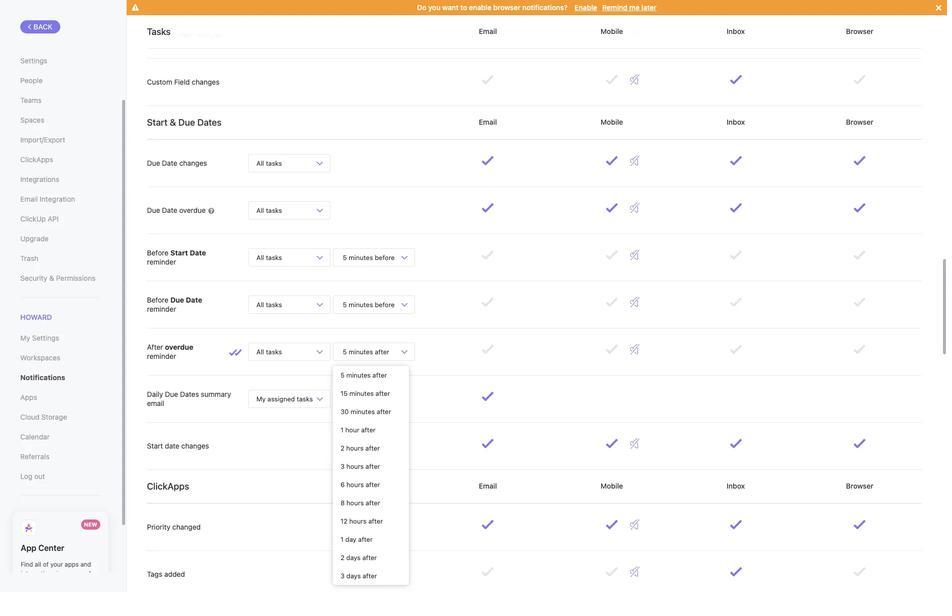Task type: locate. For each thing, give the bounding box(es) containing it.
3 down 2 days after
[[341, 572, 345, 580]]

after down 8 hours after
[[369, 517, 383, 525]]

1 inbox from the top
[[725, 27, 747, 35]]

reminder up before due date reminder
[[147, 258, 176, 266]]

remind
[[602, 3, 628, 12]]

1 vertical spatial browser
[[844, 118, 876, 126]]

due inside daily due dates summary email
[[165, 390, 178, 398]]

& for start
[[170, 117, 176, 127]]

0 vertical spatial &
[[170, 117, 176, 127]]

log out
[[20, 472, 45, 481]]

0 vertical spatial mobile
[[599, 27, 625, 35]]

1 vertical spatial clickapps
[[147, 481, 189, 491]]

assigned
[[268, 395, 295, 403]]

before down the due date overdue
[[147, 248, 169, 257]]

2 down 1 hour after
[[341, 444, 345, 452]]

minutes
[[349, 253, 373, 261], [349, 300, 373, 308], [349, 347, 373, 356], [346, 371, 371, 379], [350, 389, 374, 397], [351, 408, 375, 416]]

1 vertical spatial app
[[88, 570, 100, 577]]

reminder
[[147, 258, 176, 266], [147, 305, 176, 313], [147, 352, 176, 360]]

all for 2nd off image from the bottom
[[257, 253, 264, 261]]

notifications
[[20, 373, 65, 382]]

dates down custom field changes
[[197, 117, 222, 127]]

security & permissions
[[20, 274, 96, 282]]

before inside before due date reminder
[[147, 295, 169, 304]]

2 mobile from the top
[[599, 118, 625, 126]]

& up the due date changes
[[170, 117, 176, 127]]

import/export
[[20, 135, 65, 144]]

of
[[43, 561, 49, 568]]

1 left hour
[[341, 426, 344, 434]]

my for my settings
[[20, 334, 30, 342]]

clickapps up integrations
[[20, 155, 53, 164]]

all for 3rd off icon from the top of the page
[[257, 300, 264, 308]]

1 before from the top
[[147, 248, 169, 257]]

dates inside daily due dates summary email
[[180, 390, 199, 398]]

0 vertical spatial before
[[375, 253, 395, 261]]

notifications?
[[523, 3, 568, 12]]

days
[[346, 554, 361, 562], [347, 572, 361, 580]]

3 days after
[[341, 572, 377, 580]]

date
[[165, 441, 179, 450]]

2 down 1 day after
[[341, 554, 345, 562]]

my for my assigned tasks
[[257, 395, 266, 403]]

changed
[[172, 523, 201, 531]]

0 vertical spatial 2
[[341, 444, 345, 452]]

after overdue reminder
[[147, 343, 193, 360]]

1 vertical spatial start
[[170, 248, 188, 257]]

8
[[341, 499, 345, 507]]

& for security
[[49, 274, 54, 282]]

2 off image from the top
[[631, 75, 640, 85]]

after up 8 hours after
[[366, 481, 380, 489]]

people
[[20, 76, 43, 85]]

all
[[257, 159, 264, 167], [257, 206, 264, 214], [257, 253, 264, 261], [257, 300, 264, 308], [257, 347, 264, 356]]

due date overdue
[[147, 206, 208, 214]]

3 all from the top
[[257, 253, 264, 261]]

inbox for tasks
[[725, 27, 747, 35]]

0 vertical spatial before
[[147, 248, 169, 257]]

15 minutes after
[[341, 389, 390, 397]]

0 vertical spatial start
[[147, 117, 168, 127]]

back link
[[20, 20, 60, 33]]

spaces link
[[20, 112, 101, 129]]

1 off image from the top
[[631, 27, 640, 38]]

1 horizontal spatial my
[[257, 395, 266, 403]]

3 for 3 days after
[[341, 572, 345, 580]]

inbox for clickapps
[[725, 482, 747, 490]]

2 reminder from the top
[[147, 305, 176, 313]]

5 off image from the top
[[631, 438, 640, 449]]

hours for 6
[[347, 481, 364, 489]]

upgrade link
[[20, 230, 101, 247]]

start
[[147, 117, 168, 127], [170, 248, 188, 257], [147, 441, 163, 450]]

1 vertical spatial my
[[257, 395, 266, 403]]

date down the due date overdue
[[190, 248, 206, 257]]

0 vertical spatial app
[[21, 544, 36, 553]]

integration
[[40, 195, 75, 203]]

days down 2 days after
[[347, 572, 361, 580]]

3 browser from the top
[[844, 482, 876, 490]]

and
[[80, 561, 91, 568]]

2 browser from the top
[[844, 118, 876, 126]]

settings up workspaces
[[32, 334, 59, 342]]

email for start & due dates
[[477, 118, 499, 126]]

overdue down the due date changes
[[179, 206, 206, 214]]

start down the due date overdue
[[170, 248, 188, 257]]

2 before from the top
[[375, 300, 395, 308]]

2 vertical spatial changes
[[181, 441, 209, 450]]

1 vertical spatial 5 minutes before
[[341, 300, 397, 308]]

&
[[170, 117, 176, 127], [49, 274, 54, 282]]

after up 15 minutes after
[[375, 347, 389, 356]]

changes down start & due dates
[[179, 159, 207, 167]]

daily due dates summary email
[[147, 390, 231, 408]]

inbox for start & due dates
[[725, 118, 747, 126]]

1 1 from the top
[[341, 426, 344, 434]]

start down the "custom"
[[147, 117, 168, 127]]

1 mobile from the top
[[599, 27, 625, 35]]

before
[[147, 248, 169, 257], [147, 295, 169, 304]]

1 5 minutes before from the top
[[341, 253, 397, 261]]

1
[[341, 426, 344, 434], [341, 535, 344, 543]]

1 2 from the top
[[341, 444, 345, 452]]

12 hours after
[[341, 517, 383, 525]]

3 all tasks from the top
[[257, 253, 282, 261]]

2 1 from the top
[[341, 535, 344, 543]]

0 vertical spatial days
[[346, 554, 361, 562]]

2 vertical spatial start
[[147, 441, 163, 450]]

before for before start date reminder
[[147, 248, 169, 257]]

12
[[341, 517, 348, 525]]

5 minutes before for due date
[[341, 300, 397, 308]]

clickup api link
[[20, 210, 101, 228]]

6 off image from the top
[[631, 520, 640, 530]]

clickapps down date
[[147, 481, 189, 491]]

back
[[33, 22, 53, 31]]

3 inbox from the top
[[725, 482, 747, 490]]

1 horizontal spatial clickapps
[[147, 481, 189, 491]]

1 vertical spatial inbox
[[725, 118, 747, 126]]

new
[[75, 570, 86, 577]]

4 all from the top
[[257, 300, 264, 308]]

out
[[34, 472, 45, 481]]

custom field changes
[[147, 78, 220, 86]]

after up "6 hours after"
[[366, 462, 380, 470]]

browser
[[844, 27, 876, 35], [844, 118, 876, 126], [844, 482, 876, 490]]

1 vertical spatial changes
[[179, 159, 207, 167]]

reminder up after
[[147, 305, 176, 313]]

enable
[[469, 3, 492, 12]]

before inside before start date reminder
[[147, 248, 169, 257]]

start for &
[[147, 117, 168, 127]]

my down 'howard'
[[20, 334, 30, 342]]

0 vertical spatial clickapps
[[20, 155, 53, 164]]

reminder down after
[[147, 352, 176, 360]]

after up am
[[373, 371, 387, 379]]

3 reminder from the top
[[147, 352, 176, 360]]

5 all tasks from the top
[[257, 347, 282, 356]]

6
[[341, 481, 345, 489]]

hours right 6
[[347, 481, 364, 489]]

added
[[164, 570, 185, 578]]

hours for 8
[[347, 499, 364, 507]]

0 vertical spatial my
[[20, 334, 30, 342]]

hours right 12
[[349, 517, 367, 525]]

2 days from the top
[[347, 572, 361, 580]]

off image
[[631, 156, 640, 166], [631, 203, 640, 213], [631, 297, 640, 307], [631, 344, 640, 354], [631, 438, 640, 449], [631, 520, 640, 530]]

integrations
[[20, 175, 59, 184]]

before down before start date reminder
[[147, 295, 169, 304]]

api
[[48, 214, 59, 223]]

2 vertical spatial reminder
[[147, 352, 176, 360]]

0 vertical spatial settings
[[20, 56, 47, 65]]

2 vertical spatial browser
[[844, 482, 876, 490]]

0 horizontal spatial &
[[49, 274, 54, 282]]

0 vertical spatial browser
[[844, 27, 876, 35]]

1 vertical spatial days
[[347, 572, 361, 580]]

dates
[[197, 117, 222, 127], [180, 390, 199, 398]]

1 vertical spatial 3
[[341, 572, 345, 580]]

changes right date
[[181, 441, 209, 450]]

daily
[[147, 390, 163, 398]]

due
[[178, 117, 195, 127], [147, 159, 160, 167], [147, 206, 160, 214], [170, 295, 184, 304], [165, 390, 178, 398]]

hours down hour
[[346, 444, 364, 452]]

2 vertical spatial inbox
[[725, 482, 747, 490]]

dates left 'summary'
[[180, 390, 199, 398]]

workspaces
[[20, 353, 60, 362]]

1 vertical spatial before
[[375, 300, 395, 308]]

1 days from the top
[[346, 554, 361, 562]]

overdue inside after overdue reminder
[[165, 343, 193, 351]]

0 vertical spatial inbox
[[725, 27, 747, 35]]

new
[[84, 521, 97, 528]]

4 off image from the top
[[631, 567, 640, 577]]

email
[[477, 27, 499, 35], [477, 118, 499, 126], [20, 195, 38, 203], [477, 482, 499, 490]]

2
[[341, 444, 345, 452], [341, 554, 345, 562]]

after
[[147, 343, 163, 351]]

later
[[642, 3, 657, 12]]

1 vertical spatial 5 minutes after
[[341, 371, 387, 379]]

1 vertical spatial overdue
[[165, 343, 193, 351]]

None text field
[[354, 390, 374, 405]]

1 horizontal spatial &
[[170, 117, 176, 127]]

date down before start date reminder
[[186, 295, 202, 304]]

off image
[[631, 27, 640, 38], [631, 75, 640, 85], [631, 250, 640, 260], [631, 567, 640, 577]]

after
[[375, 347, 389, 356], [373, 371, 387, 379], [376, 389, 390, 397], [377, 408, 391, 416], [361, 426, 376, 434], [366, 444, 380, 452], [366, 462, 380, 470], [366, 481, 380, 489], [366, 499, 380, 507], [369, 517, 383, 525], [358, 535, 373, 543], [363, 554, 377, 562], [363, 572, 377, 580]]

hours for 3
[[347, 462, 364, 470]]

1 all from the top
[[257, 159, 264, 167]]

3 mobile from the top
[[599, 482, 625, 490]]

None text field
[[333, 390, 352, 405]]

2 5 minutes before from the top
[[341, 300, 397, 308]]

1 left day
[[341, 535, 344, 543]]

1 vertical spatial 1
[[341, 535, 344, 543]]

days down day
[[346, 554, 361, 562]]

app center
[[21, 544, 64, 553]]

1 browser from the top
[[844, 27, 876, 35]]

5 minutes after
[[341, 347, 391, 356], [341, 371, 387, 379]]

changes right field
[[192, 78, 220, 86]]

0 vertical spatial overdue
[[179, 206, 206, 214]]

0 vertical spatial reminder
[[147, 258, 176, 266]]

upgrade
[[20, 234, 49, 243]]

app up find
[[21, 544, 36, 553]]

your
[[50, 561, 63, 568]]

2 for 2 days after
[[341, 554, 345, 562]]

reminder inside before start date reminder
[[147, 258, 176, 266]]

reminder inside before due date reminder
[[147, 305, 176, 313]]

tasks
[[266, 159, 282, 167], [266, 206, 282, 214], [266, 253, 282, 261], [266, 300, 282, 308], [266, 347, 282, 356], [297, 395, 313, 403]]

start left date
[[147, 441, 163, 450]]

1 vertical spatial reminder
[[147, 305, 176, 313]]

before for before due date reminder
[[147, 295, 169, 304]]

all tasks
[[257, 159, 282, 167], [257, 206, 282, 214], [257, 253, 282, 261], [257, 300, 282, 308], [257, 347, 282, 356]]

0 vertical spatial 1
[[341, 426, 344, 434]]

apps
[[20, 393, 37, 402]]

1 vertical spatial &
[[49, 274, 54, 282]]

& right the security
[[49, 274, 54, 282]]

my
[[20, 334, 30, 342], [257, 395, 266, 403]]

my assigned tasks
[[257, 395, 313, 403]]

1 before from the top
[[375, 253, 395, 261]]

settings up 'people'
[[20, 56, 47, 65]]

after down 2 days after
[[363, 572, 377, 580]]

spaces
[[20, 116, 44, 124]]

hours right 8
[[347, 499, 364, 507]]

2 all from the top
[[257, 206, 264, 214]]

1 vertical spatial before
[[147, 295, 169, 304]]

overdue right after
[[165, 343, 193, 351]]

0 vertical spatial dates
[[197, 117, 222, 127]]

2 vertical spatial mobile
[[599, 482, 625, 490]]

2 before from the top
[[147, 295, 169, 304]]

my left the assigned
[[257, 395, 266, 403]]

changes for start date changes
[[181, 441, 209, 450]]

enable
[[575, 3, 597, 12]]

0 horizontal spatial my
[[20, 334, 30, 342]]

4 off image from the top
[[631, 344, 640, 354]]

after up 3 hours after
[[366, 444, 380, 452]]

cloud
[[20, 413, 39, 421]]

2 2 from the top
[[341, 554, 345, 562]]

before start date reminder
[[147, 248, 206, 266]]

priority
[[147, 523, 170, 531]]

1 vertical spatial 2
[[341, 554, 345, 562]]

0 vertical spatial 3
[[341, 462, 345, 470]]

1 3 from the top
[[341, 462, 345, 470]]

email integration
[[20, 195, 75, 203]]

due inside before due date reminder
[[170, 295, 184, 304]]

me
[[630, 3, 640, 12]]

after right hour
[[361, 426, 376, 434]]

hours down 2 hours after at the bottom of page
[[347, 462, 364, 470]]

1 reminder from the top
[[147, 258, 176, 266]]

1 vertical spatial mobile
[[599, 118, 625, 126]]

1 horizontal spatial app
[[88, 570, 100, 577]]

referrals link
[[20, 448, 101, 465]]

reminder for due date
[[147, 305, 176, 313]]

start date changes
[[147, 441, 209, 450]]

date up before start date reminder
[[162, 206, 177, 214]]

5 all from the top
[[257, 347, 264, 356]]

app down 'and'
[[88, 570, 100, 577]]

1 vertical spatial settings
[[32, 334, 59, 342]]

changes
[[192, 78, 220, 86], [179, 159, 207, 167], [181, 441, 209, 450]]

log
[[20, 472, 32, 481]]

reminder for start date
[[147, 258, 176, 266]]

0 vertical spatial 5 minutes before
[[341, 253, 397, 261]]

1 off image from the top
[[631, 156, 640, 166]]

1 vertical spatial dates
[[180, 390, 199, 398]]

2 3 from the top
[[341, 572, 345, 580]]

0 vertical spatial changes
[[192, 78, 220, 86]]

2 inbox from the top
[[725, 118, 747, 126]]

my settings
[[20, 334, 59, 342]]

3 up 6
[[341, 462, 345, 470]]

before
[[375, 253, 395, 261], [375, 300, 395, 308]]

3 off image from the top
[[631, 250, 640, 260]]



Task type: describe. For each thing, give the bounding box(es) containing it.
changes for due date changes
[[179, 159, 207, 167]]

reminder inside after overdue reminder
[[147, 352, 176, 360]]

custom
[[147, 78, 172, 86]]

0 horizontal spatial app
[[21, 544, 36, 553]]

howard
[[20, 313, 52, 321]]

off image for custom field changes
[[631, 75, 640, 85]]

apps link
[[20, 389, 101, 406]]

our
[[63, 570, 73, 577]]

before for start date
[[375, 253, 395, 261]]

you
[[428, 3, 441, 12]]

clickapps link
[[20, 151, 101, 168]]

browser for clickapps
[[844, 482, 876, 490]]

start for date
[[147, 441, 163, 450]]

field
[[174, 78, 190, 86]]

after up 12 hours after
[[366, 499, 380, 507]]

off image for checklist item resolved
[[631, 27, 640, 38]]

hours for 2
[[346, 444, 364, 452]]

date inside before due date reminder
[[186, 295, 202, 304]]

find all of your apps and integrations in our new app center!
[[21, 561, 100, 587]]

teams link
[[20, 92, 101, 109]]

checklist
[[147, 30, 177, 39]]

import/export link
[[20, 131, 101, 149]]

security
[[20, 274, 47, 282]]

my settings link
[[20, 330, 101, 347]]

clickup api
[[20, 214, 59, 223]]

2 off image from the top
[[631, 203, 640, 213]]

browser for start & due dates
[[844, 118, 876, 126]]

integrations
[[21, 570, 55, 577]]

30
[[341, 408, 349, 416]]

mobile for start & due dates
[[599, 118, 625, 126]]

in
[[57, 570, 62, 577]]

before due date reminder
[[147, 295, 202, 313]]

start inside before start date reminder
[[170, 248, 188, 257]]

changes for custom field changes
[[192, 78, 220, 86]]

do you want to enable browser notifications? enable remind me later
[[417, 3, 657, 12]]

resolved
[[195, 30, 223, 39]]

1 for 1 day after
[[341, 535, 344, 543]]

8 hours after
[[341, 499, 380, 507]]

hour
[[345, 426, 359, 434]]

settings link
[[20, 52, 101, 69]]

item
[[179, 30, 193, 39]]

tags added
[[147, 570, 185, 578]]

priority changed
[[147, 523, 201, 531]]

3 for 3 hours after
[[341, 462, 345, 470]]

3 off image from the top
[[631, 297, 640, 307]]

before for due date
[[375, 300, 395, 308]]

date down start & due dates
[[162, 159, 177, 167]]

email for clickapps
[[477, 482, 499, 490]]

2 days after
[[341, 554, 377, 562]]

app inside find all of your apps and integrations in our new app center!
[[88, 570, 100, 577]]

after up 3 days after
[[363, 554, 377, 562]]

all for third off icon from the bottom
[[257, 347, 264, 356]]

1 for 1 hour after
[[341, 426, 344, 434]]

2 hours after
[[341, 444, 380, 452]]

checklist item resolved
[[147, 30, 223, 39]]

browser for tasks
[[844, 27, 876, 35]]

mobile for clickapps
[[599, 482, 625, 490]]

cloud storage
[[20, 413, 67, 421]]

after down am
[[377, 408, 391, 416]]

after right day
[[358, 535, 373, 543]]

tags
[[147, 570, 162, 578]]

days for 3
[[347, 572, 361, 580]]

calendar
[[20, 432, 50, 441]]

0 vertical spatial 5 minutes after
[[341, 347, 391, 356]]

cloud storage link
[[20, 409, 101, 426]]

4 all tasks from the top
[[257, 300, 282, 308]]

1 hour after
[[341, 426, 376, 434]]

1 day after
[[341, 535, 373, 543]]

teams
[[20, 96, 42, 104]]

1 all tasks from the top
[[257, 159, 282, 167]]

summary
[[201, 390, 231, 398]]

15
[[341, 389, 348, 397]]

all
[[35, 561, 41, 568]]

permissions
[[56, 274, 96, 282]]

5 minutes before for start date
[[341, 253, 397, 261]]

email integration link
[[20, 191, 101, 208]]

2 all tasks from the top
[[257, 206, 282, 214]]

find
[[21, 561, 33, 568]]

center!
[[21, 579, 42, 587]]

days for 2
[[346, 554, 361, 562]]

log out link
[[20, 468, 101, 485]]

mobile for tasks
[[599, 27, 625, 35]]

workspaces link
[[20, 349, 101, 367]]

hours for 12
[[349, 517, 367, 525]]

clickup
[[20, 214, 46, 223]]

do
[[417, 3, 427, 12]]

integrations link
[[20, 171, 101, 188]]

off image for tags added
[[631, 567, 640, 577]]

3 hours after
[[341, 462, 380, 470]]

want
[[442, 3, 459, 12]]

email
[[147, 399, 164, 408]]

2 for 2 hours after
[[341, 444, 345, 452]]

browser
[[494, 3, 521, 12]]

tasks
[[147, 26, 171, 37]]

email for tasks
[[477, 27, 499, 35]]

center
[[38, 544, 64, 553]]

start & due dates
[[147, 117, 222, 127]]

:
[[352, 392, 354, 401]]

calendar link
[[20, 428, 101, 446]]

referrals
[[20, 452, 50, 461]]

date inside before start date reminder
[[190, 248, 206, 257]]

apps
[[65, 561, 79, 568]]

after up the 30 minutes after
[[376, 389, 390, 397]]

day
[[345, 535, 357, 543]]

notifications link
[[20, 369, 101, 386]]

trash
[[20, 254, 38, 263]]

0 horizontal spatial clickapps
[[20, 155, 53, 164]]



Task type: vqa. For each thing, say whether or not it's contained in the screenshot.
the bottom drumstick bite "Icon"
no



